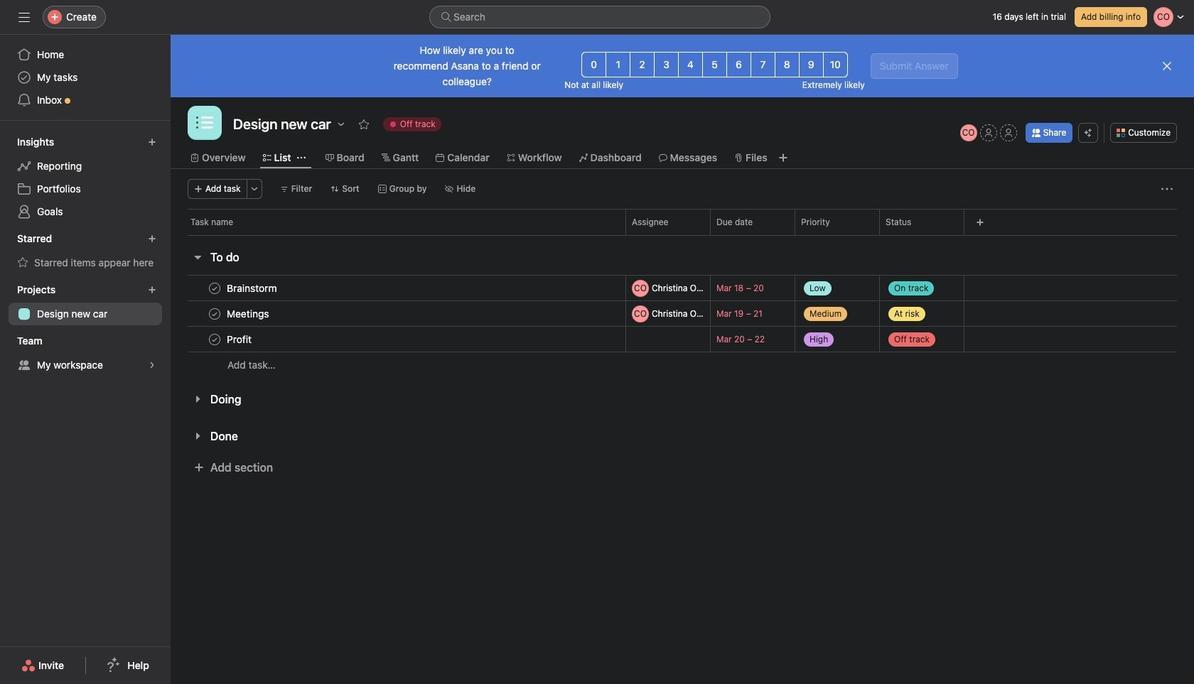 Task type: vqa. For each thing, say whether or not it's contained in the screenshot.
top Task name text field
yes



Task type: describe. For each thing, give the bounding box(es) containing it.
mark complete checkbox for task name text box within the profit cell
[[206, 331, 223, 348]]

new insights image
[[148, 138, 156, 146]]

mark complete image for task name text box inside brainstorm cell
[[206, 280, 223, 297]]

expand task list for this group image
[[192, 431, 203, 442]]

add items to starred image
[[148, 235, 156, 243]]

ask ai image
[[1084, 129, 1093, 137]]

mark complete image
[[206, 305, 223, 322]]

meetings cell
[[171, 301, 625, 327]]

tab actions image
[[297, 154, 305, 162]]

projects element
[[0, 277, 171, 328]]

hide sidebar image
[[18, 11, 30, 23]]

0 horizontal spatial more actions image
[[250, 185, 258, 193]]

collapse task list for this group image
[[192, 252, 203, 263]]

Mark complete checkbox
[[206, 280, 223, 297]]

add to starred image
[[358, 119, 369, 130]]

insights element
[[0, 129, 171, 226]]

1 horizontal spatial more actions image
[[1161, 183, 1173, 195]]

manage project members image
[[960, 124, 977, 141]]



Task type: locate. For each thing, give the bounding box(es) containing it.
mark complete checkbox inside profit cell
[[206, 331, 223, 348]]

option group
[[582, 52, 848, 77]]

3 task name text field from the top
[[224, 332, 256, 346]]

new project or portfolio image
[[148, 286, 156, 294]]

mark complete checkbox inside meetings cell
[[206, 305, 223, 322]]

mark complete image inside profit cell
[[206, 331, 223, 348]]

1 vertical spatial task name text field
[[224, 307, 273, 321]]

teams element
[[0, 328, 171, 380]]

Mark complete checkbox
[[206, 305, 223, 322], [206, 331, 223, 348]]

0 vertical spatial task name text field
[[224, 281, 281, 295]]

task name text field inside profit cell
[[224, 332, 256, 346]]

profit cell
[[171, 326, 625, 353]]

global element
[[0, 35, 171, 120]]

task name text field for meetings cell
[[224, 307, 273, 321]]

mark complete image down mark complete image
[[206, 331, 223, 348]]

header to do tree grid
[[171, 275, 1194, 378]]

task name text field inside meetings cell
[[224, 307, 273, 321]]

list box
[[429, 6, 770, 28]]

mark complete checkbox for task name text box inside the meetings cell
[[206, 305, 223, 322]]

mark complete image for task name text box within the profit cell
[[206, 331, 223, 348]]

mark complete checkbox down mark complete image
[[206, 331, 223, 348]]

add field image
[[976, 218, 984, 227]]

task name text field for brainstorm cell
[[224, 281, 281, 295]]

mark complete checkbox down mark complete option
[[206, 305, 223, 322]]

list image
[[196, 114, 213, 131]]

mark complete image
[[206, 280, 223, 297], [206, 331, 223, 348]]

dismiss image
[[1161, 60, 1173, 72]]

2 vertical spatial task name text field
[[224, 332, 256, 346]]

None radio
[[606, 52, 631, 77], [630, 52, 655, 77], [654, 52, 679, 77], [678, 52, 703, 77], [726, 52, 751, 77], [799, 52, 824, 77], [606, 52, 631, 77], [630, 52, 655, 77], [654, 52, 679, 77], [678, 52, 703, 77], [726, 52, 751, 77], [799, 52, 824, 77]]

Task name text field
[[224, 281, 281, 295], [224, 307, 273, 321], [224, 332, 256, 346]]

None radio
[[582, 52, 606, 77], [702, 52, 727, 77], [750, 52, 775, 77], [775, 52, 799, 77], [823, 52, 848, 77], [582, 52, 606, 77], [702, 52, 727, 77], [750, 52, 775, 77], [775, 52, 799, 77], [823, 52, 848, 77]]

task name text field inside brainstorm cell
[[224, 281, 281, 295]]

see details, my workspace image
[[148, 361, 156, 370]]

task name text field for profit cell
[[224, 332, 256, 346]]

more actions image
[[1161, 183, 1173, 195], [250, 185, 258, 193]]

0 vertical spatial mark complete checkbox
[[206, 305, 223, 322]]

expand task list for this group image
[[192, 394, 203, 405]]

1 vertical spatial mark complete image
[[206, 331, 223, 348]]

2 mark complete checkbox from the top
[[206, 331, 223, 348]]

brainstorm cell
[[171, 275, 625, 301]]

2 mark complete image from the top
[[206, 331, 223, 348]]

1 task name text field from the top
[[224, 281, 281, 295]]

starred element
[[0, 226, 171, 277]]

1 vertical spatial mark complete checkbox
[[206, 331, 223, 348]]

1 mark complete checkbox from the top
[[206, 305, 223, 322]]

add tab image
[[777, 152, 789, 163]]

mark complete image inside brainstorm cell
[[206, 280, 223, 297]]

2 task name text field from the top
[[224, 307, 273, 321]]

1 mark complete image from the top
[[206, 280, 223, 297]]

0 vertical spatial mark complete image
[[206, 280, 223, 297]]

row
[[171, 209, 1194, 235], [188, 235, 1177, 236], [171, 275, 1194, 301], [171, 301, 1194, 327], [171, 326, 1194, 353], [171, 352, 1194, 378]]

mark complete image up mark complete image
[[206, 280, 223, 297]]



